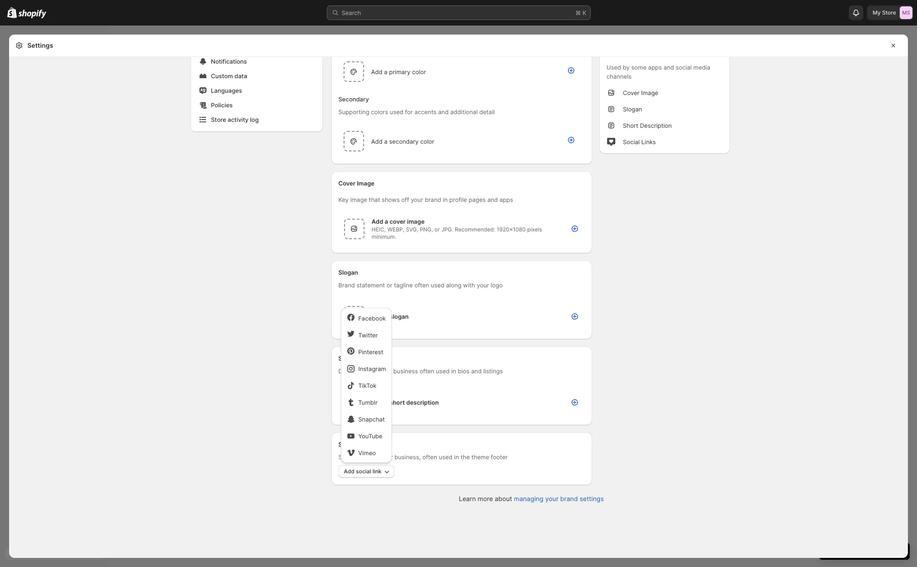 Task type: describe. For each thing, give the bounding box(es) containing it.
short for short description
[[623, 122, 638, 129]]

a for primary
[[384, 68, 388, 75]]

0 horizontal spatial image
[[350, 196, 367, 203]]

tiktok button
[[344, 378, 389, 393]]

settings
[[580, 495, 604, 503]]

vimeo
[[358, 450, 376, 457]]

short description
[[623, 122, 672, 129]]

supporting
[[338, 108, 369, 116]]

facebook
[[358, 315, 386, 322]]

tumblr button
[[344, 395, 389, 410]]

of
[[372, 368, 378, 375]]

0 horizontal spatial for
[[371, 454, 379, 461]]

used by some apps and social media channels
[[607, 64, 710, 80]]

settings
[[27, 41, 53, 49]]

add a primary color
[[371, 68, 426, 75]]

your right the off
[[411, 196, 423, 203]]

instagram
[[358, 365, 386, 373]]

recommended:
[[455, 226, 495, 233]]

search
[[342, 9, 361, 16]]

brand
[[338, 282, 355, 289]]

heic,
[[372, 226, 386, 233]]

1 vertical spatial description
[[406, 399, 439, 406]]

webp,
[[387, 226, 404, 233]]

policies
[[211, 101, 233, 109]]

or inside add a cover image heic, webp, svg, png, or jpg. recommended: 1920×1080 pixels minimum.
[[435, 226, 440, 233]]

your right managing
[[545, 495, 559, 503]]

my
[[873, 9, 881, 16]]

bios
[[458, 368, 470, 375]]

add for add a secondary color
[[371, 138, 383, 145]]

image inside add a cover image heic, webp, svg, png, or jpg. recommended: 1920×1080 pixels minimum.
[[407, 218, 425, 225]]

add a short description
[[372, 399, 439, 406]]

media
[[693, 64, 710, 71]]

along
[[446, 282, 461, 289]]

slogan
[[390, 313, 409, 320]]

0 horizontal spatial or
[[387, 282, 392, 289]]

with
[[463, 282, 475, 289]]

that
[[369, 196, 380, 203]]

menu containing facebook
[[344, 311, 389, 461]]

svg,
[[406, 226, 418, 233]]

0 vertical spatial description
[[356, 355, 388, 362]]

languages
[[211, 87, 242, 94]]

0 horizontal spatial brand
[[425, 196, 441, 203]]

social inside dropdown button
[[356, 468, 371, 475]]

short for short description
[[338, 355, 354, 362]]

business
[[393, 368, 418, 375]]

a for slogan
[[385, 313, 388, 320]]

2 vertical spatial often
[[422, 454, 437, 461]]

accents
[[414, 108, 437, 116]]

social links
[[623, 138, 656, 146]]

⌘ k
[[576, 9, 586, 16]]

by
[[623, 64, 630, 71]]

tiktok
[[358, 382, 376, 390]]

short
[[390, 399, 405, 406]]

add social link
[[344, 468, 382, 475]]

colors
[[371, 108, 388, 116]]

tagline
[[394, 282, 413, 289]]

twitter button
[[344, 328, 389, 343]]

managing your brand settings link
[[514, 495, 604, 503]]

more
[[478, 495, 493, 503]]

social links
[[338, 441, 371, 448]]

social links for your business, often used in the theme footer
[[338, 454, 508, 461]]

channels
[[607, 73, 632, 80]]

tumblr
[[358, 399, 378, 406]]

minimum.
[[372, 233, 396, 240]]

shows
[[382, 196, 400, 203]]

store activity log
[[211, 116, 259, 123]]

add for add a short description
[[372, 399, 383, 406]]

key
[[338, 196, 349, 203]]

add for add social link
[[344, 468, 354, 475]]

secondary
[[389, 138, 419, 145]]

often for tagline
[[414, 282, 429, 289]]

listings
[[483, 368, 503, 375]]

data
[[235, 72, 247, 80]]

add social link button
[[338, 466, 394, 478]]

in for brand
[[443, 196, 448, 203]]

1 horizontal spatial image
[[641, 89, 658, 96]]

custom data
[[211, 72, 247, 80]]

link
[[372, 468, 382, 475]]

shopify image
[[18, 9, 47, 19]]

learn more about managing your brand settings
[[459, 495, 604, 503]]

and inside 'used by some apps and social media channels'
[[664, 64, 674, 71]]

the
[[461, 454, 470, 461]]

1920×1080
[[497, 226, 526, 233]]

custom data link
[[196, 70, 317, 82]]

social for social links
[[338, 441, 356, 448]]

instagram button
[[344, 361, 389, 376]]

theme
[[471, 454, 489, 461]]

footer
[[491, 454, 508, 461]]

jpg.
[[441, 226, 453, 233]]

k
[[583, 9, 586, 16]]

about
[[495, 495, 512, 503]]

brand statement or tagline often used along with your logo
[[338, 282, 503, 289]]

in for used
[[454, 454, 459, 461]]

profile
[[449, 196, 467, 203]]

1 vertical spatial description
[[338, 368, 370, 375]]

used left the along
[[431, 282, 444, 289]]

and right bios
[[471, 368, 482, 375]]



Task type: locate. For each thing, give the bounding box(es) containing it.
0 vertical spatial in
[[443, 196, 448, 203]]

add a slogan
[[372, 313, 409, 320]]

short left "pinterest"
[[338, 355, 354, 362]]

1 vertical spatial apps
[[500, 196, 513, 203]]

add down vimeo button
[[344, 468, 354, 475]]

image up svg,
[[407, 218, 425, 225]]

your up link
[[380, 454, 393, 461]]

learn
[[459, 495, 476, 503]]

1 horizontal spatial social
[[676, 64, 692, 71]]

0 vertical spatial or
[[435, 226, 440, 233]]

image down 'used by some apps and social media channels'
[[641, 89, 658, 96]]

brand left profile
[[425, 196, 441, 203]]

description
[[356, 355, 388, 362], [406, 399, 439, 406]]

youtube button
[[344, 429, 389, 444]]

1 vertical spatial short
[[338, 355, 354, 362]]

youtube
[[358, 433, 382, 440]]

short up social links
[[623, 122, 638, 129]]

0 horizontal spatial store
[[211, 116, 226, 123]]

for left the accents in the left of the page
[[405, 108, 413, 116]]

1 horizontal spatial slogan
[[623, 106, 642, 113]]

a
[[384, 68, 388, 75], [384, 138, 388, 145], [385, 218, 388, 225], [385, 313, 388, 320], [385, 399, 388, 406]]

add up heic,
[[372, 218, 383, 225]]

1 vertical spatial image
[[357, 180, 374, 187]]

add up "twitter"
[[372, 313, 383, 320]]

1 horizontal spatial image
[[407, 218, 425, 225]]

often for business
[[420, 368, 434, 375]]

description down short description
[[338, 368, 370, 375]]

1 vertical spatial image
[[407, 218, 425, 225]]

1 vertical spatial cover image
[[338, 180, 374, 187]]

links for social links for your business, often used in the theme footer
[[357, 454, 369, 461]]

add a cover image heic, webp, svg, png, or jpg. recommended: 1920×1080 pixels minimum.
[[372, 218, 542, 240]]

0 vertical spatial cover image
[[623, 89, 658, 96]]

0 horizontal spatial description
[[338, 368, 370, 375]]

or left the jpg.
[[435, 226, 440, 233]]

0 vertical spatial image
[[350, 196, 367, 203]]

store inside "link"
[[211, 116, 226, 123]]

menu
[[344, 311, 389, 461]]

slogan
[[623, 106, 642, 113], [338, 269, 358, 276]]

used left bios
[[436, 368, 450, 375]]

in
[[443, 196, 448, 203], [451, 368, 456, 375], [454, 454, 459, 461]]

color right primary
[[412, 68, 426, 75]]

languages link
[[196, 84, 317, 97]]

my store
[[873, 9, 896, 16]]

settings dialog
[[9, 0, 908, 558]]

add left primary
[[371, 68, 383, 75]]

cover up key
[[338, 180, 355, 187]]

1 vertical spatial links
[[357, 454, 369, 461]]

twitter
[[358, 332, 378, 339]]

apps right some at the top of page
[[648, 64, 662, 71]]

activity
[[228, 116, 248, 123]]

add for add a primary color
[[371, 68, 383, 75]]

my store image
[[900, 6, 913, 19]]

snapchat button
[[344, 412, 389, 427]]

additional
[[450, 108, 478, 116]]

often right business
[[420, 368, 434, 375]]

and right pages
[[487, 196, 498, 203]]

pages
[[469, 196, 486, 203]]

color for add a secondary color
[[420, 138, 434, 145]]

social for social links
[[623, 138, 640, 146]]

brand
[[425, 196, 441, 203], [560, 495, 578, 503]]

additional
[[607, 51, 643, 58]]

used left the
[[439, 454, 452, 461]]

0 vertical spatial image
[[641, 89, 658, 96]]

cover down channels
[[623, 89, 640, 96]]

0 vertical spatial cover
[[623, 89, 640, 96]]

1 vertical spatial cover
[[338, 180, 355, 187]]

1 vertical spatial social
[[356, 468, 371, 475]]

description up links
[[640, 122, 672, 129]]

cover image
[[623, 89, 658, 96], [338, 180, 374, 187]]

some
[[631, 64, 647, 71]]

social left media
[[676, 64, 692, 71]]

a up heic,
[[385, 218, 388, 225]]

a left "secondary"
[[384, 138, 388, 145]]

0 horizontal spatial image
[[357, 180, 374, 187]]

0 vertical spatial brand
[[425, 196, 441, 203]]

1 vertical spatial often
[[420, 368, 434, 375]]

0 vertical spatial description
[[640, 122, 672, 129]]

add for add a cover image heic, webp, svg, png, or jpg. recommended: 1920×1080 pixels minimum.
[[372, 218, 383, 225]]

1 horizontal spatial apps
[[648, 64, 662, 71]]

slogan up brand
[[338, 269, 358, 276]]

social
[[676, 64, 692, 71], [356, 468, 371, 475]]

or left tagline
[[387, 282, 392, 289]]

short
[[623, 122, 638, 129], [338, 355, 354, 362]]

a left primary
[[384, 68, 388, 75]]

0 horizontal spatial social
[[356, 468, 371, 475]]

shopify image
[[7, 7, 17, 18]]

color for add a primary color
[[412, 68, 426, 75]]

add inside add a cover image heic, webp, svg, png, or jpg. recommended: 1920×1080 pixels minimum.
[[372, 218, 383, 225]]

color
[[412, 68, 426, 75], [420, 138, 434, 145]]

social for social links for your business, often used in the theme footer
[[338, 454, 355, 461]]

0 vertical spatial for
[[405, 108, 413, 116]]

cover image down some at the top of page
[[623, 89, 658, 96]]

cover image up key
[[338, 180, 374, 187]]

a for short
[[385, 399, 388, 406]]

1 horizontal spatial cover
[[623, 89, 640, 96]]

often right tagline
[[414, 282, 429, 289]]

1 horizontal spatial store
[[882, 9, 896, 16]]

links
[[357, 441, 371, 448], [357, 454, 369, 461]]

links up vimeo
[[357, 441, 371, 448]]

0 vertical spatial store
[[882, 9, 896, 16]]

image right key
[[350, 196, 367, 203]]

and right the accents in the left of the page
[[438, 108, 449, 116]]

a left short at the bottom of page
[[385, 399, 388, 406]]

1 vertical spatial color
[[420, 138, 434, 145]]

your right "with"
[[477, 282, 489, 289]]

description up instagram
[[356, 355, 388, 362]]

png,
[[420, 226, 433, 233]]

0 horizontal spatial cover image
[[338, 180, 374, 187]]

cover
[[390, 218, 406, 225]]

description
[[640, 122, 672, 129], [338, 368, 370, 375]]

and right some at the top of page
[[664, 64, 674, 71]]

store activity log link
[[196, 113, 317, 126]]

for up link
[[371, 454, 379, 461]]

1 horizontal spatial or
[[435, 226, 440, 233]]

add for add a slogan
[[372, 313, 383, 320]]

1 vertical spatial social
[[338, 441, 356, 448]]

1 horizontal spatial brand
[[560, 495, 578, 503]]

key image that shows off your brand in profile pages and apps
[[338, 196, 513, 203]]

store right my at the right top of the page
[[882, 9, 896, 16]]

0 vertical spatial social
[[676, 64, 692, 71]]

pixels
[[527, 226, 542, 233]]

1 horizontal spatial cover image
[[623, 89, 658, 96]]

logo
[[491, 282, 503, 289]]

1 vertical spatial for
[[371, 454, 379, 461]]

short description
[[338, 355, 388, 362]]

your right of
[[379, 368, 392, 375]]

0 horizontal spatial description
[[356, 355, 388, 362]]

or
[[435, 226, 440, 233], [387, 282, 392, 289]]

cover
[[623, 89, 640, 96], [338, 180, 355, 187]]

image up that
[[357, 180, 374, 187]]

1 horizontal spatial for
[[405, 108, 413, 116]]

1 horizontal spatial short
[[623, 122, 638, 129]]

notifications link
[[196, 55, 317, 68]]

add
[[371, 68, 383, 75], [371, 138, 383, 145], [372, 218, 383, 225], [372, 313, 383, 320], [372, 399, 383, 406], [344, 468, 354, 475]]

0 vertical spatial often
[[414, 282, 429, 289]]

links
[[641, 138, 656, 146]]

⌘
[[576, 9, 581, 16]]

0 vertical spatial short
[[623, 122, 638, 129]]

0 horizontal spatial short
[[338, 355, 354, 362]]

a for cover
[[385, 218, 388, 225]]

description right short at the bottom of page
[[406, 399, 439, 406]]

dialog
[[912, 35, 917, 558]]

primary
[[389, 68, 410, 75]]

a left slogan
[[385, 313, 388, 320]]

0 vertical spatial links
[[357, 441, 371, 448]]

add inside dropdown button
[[344, 468, 354, 475]]

often right business,
[[422, 454, 437, 461]]

0 vertical spatial apps
[[648, 64, 662, 71]]

used
[[390, 108, 403, 116], [431, 282, 444, 289], [436, 368, 450, 375], [439, 454, 452, 461]]

custom
[[211, 72, 233, 80]]

off
[[401, 196, 409, 203]]

vimeo button
[[344, 446, 389, 461]]

links for social links
[[357, 441, 371, 448]]

1 horizontal spatial description
[[406, 399, 439, 406]]

2 vertical spatial social
[[338, 454, 355, 461]]

apps
[[648, 64, 662, 71], [500, 196, 513, 203]]

supporting colors used for accents and additional detail
[[338, 108, 495, 116]]

add up snapchat
[[372, 399, 383, 406]]

social inside 'used by some apps and social media channels'
[[676, 64, 692, 71]]

1 vertical spatial in
[[451, 368, 456, 375]]

slogan up short description
[[623, 106, 642, 113]]

business,
[[394, 454, 421, 461]]

1 vertical spatial or
[[387, 282, 392, 289]]

0 vertical spatial social
[[623, 138, 640, 146]]

a inside add a cover image heic, webp, svg, png, or jpg. recommended: 1920×1080 pixels minimum.
[[385, 218, 388, 225]]

store down policies
[[211, 116, 226, 123]]

description of your business often used in bios and listings
[[338, 368, 503, 375]]

color right "secondary"
[[420, 138, 434, 145]]

0 horizontal spatial slogan
[[338, 269, 358, 276]]

facebook button
[[344, 311, 389, 326]]

0 vertical spatial slogan
[[623, 106, 642, 113]]

in left bios
[[451, 368, 456, 375]]

apps inside 'used by some apps and social media channels'
[[648, 64, 662, 71]]

in left the
[[454, 454, 459, 461]]

a for secondary
[[384, 138, 388, 145]]

image
[[641, 89, 658, 96], [357, 180, 374, 187]]

1 horizontal spatial description
[[640, 122, 672, 129]]

links up 'add social link'
[[357, 454, 369, 461]]

notifications
[[211, 58, 247, 65]]

1 vertical spatial store
[[211, 116, 226, 123]]

1 vertical spatial slogan
[[338, 269, 358, 276]]

apps right pages
[[500, 196, 513, 203]]

add a secondary color
[[371, 138, 434, 145]]

often
[[414, 282, 429, 289], [420, 368, 434, 375], [422, 454, 437, 461]]

brand left settings
[[560, 495, 578, 503]]

policies link
[[196, 99, 317, 112]]

statement
[[357, 282, 385, 289]]

2 vertical spatial in
[[454, 454, 459, 461]]

add left "secondary"
[[371, 138, 383, 145]]

pinterest button
[[344, 345, 389, 360]]

social
[[623, 138, 640, 146], [338, 441, 356, 448], [338, 454, 355, 461]]

pinterest
[[358, 349, 383, 356]]

0 horizontal spatial cover
[[338, 180, 355, 187]]

0 horizontal spatial apps
[[500, 196, 513, 203]]

1 vertical spatial brand
[[560, 495, 578, 503]]

0 vertical spatial color
[[412, 68, 426, 75]]

social left link
[[356, 468, 371, 475]]

used right colors
[[390, 108, 403, 116]]

in left profile
[[443, 196, 448, 203]]

snapchat
[[358, 416, 385, 423]]

your
[[411, 196, 423, 203], [477, 282, 489, 289], [379, 368, 392, 375], [380, 454, 393, 461], [545, 495, 559, 503]]

secondary
[[338, 96, 369, 103]]



Task type: vqa. For each thing, say whether or not it's contained in the screenshot.
Links
yes



